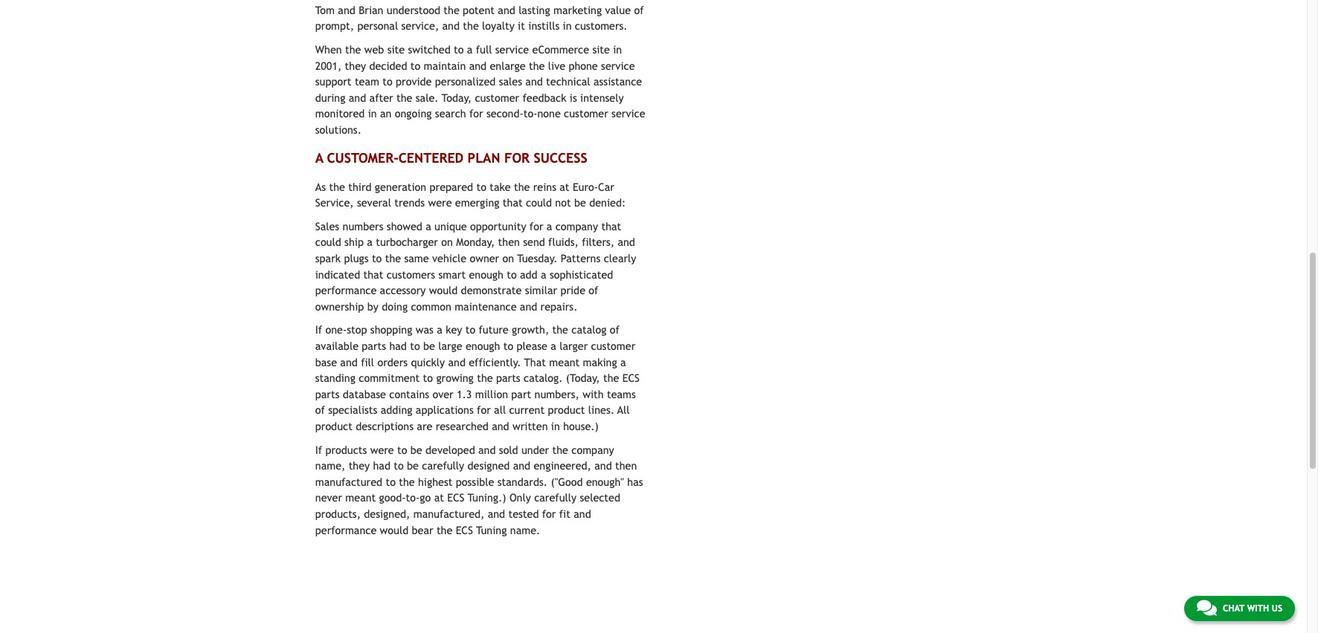Task type: describe. For each thing, give the bounding box(es) containing it.
ship
[[345, 236, 364, 249]]

they inside if products were to be developed and sold under the company name, they had to be carefully       designed and engineered, and then manufactured to the highest possible standards. ("good enough" has never meant good-to-go at ecs tuning.) only carefully selected products, designed, manufactured,       and tested for fit and performance would bear the ecs tuning name.
[[349, 460, 370, 473]]

the up teams
[[603, 372, 619, 385]]

2001,
[[315, 59, 342, 72]]

and up feedback
[[526, 75, 543, 88]]

go
[[420, 492, 431, 505]]

generation
[[375, 181, 427, 193]]

0 vertical spatial in
[[613, 43, 622, 56]]

and right fit
[[574, 508, 591, 521]]

enough inside sales numbers showed a unique opportunity for a company that could ship a turbocharger on monday,       then send fluids, filters, and spark plugs to the same vehicle owner on tuesday.  patterns clearly indicated that customers smart enough to add a sophisticated performance accessory would demonstrate       similar pride of ownership by doing common maintenance and repairs.
[[469, 268, 504, 281]]

then inside sales numbers showed a unique opportunity for a company that could ship a turbocharger on monday,       then send fluids, filters, and spark plugs to the same vehicle owner on tuesday.  patterns clearly indicated that customers smart enough to add a sophisticated performance accessory would demonstrate       similar pride of ownership by doing common maintenance and repairs.
[[498, 236, 520, 249]]

never
[[315, 492, 342, 505]]

a
[[315, 150, 323, 166]]

possible
[[456, 476, 494, 489]]

similar
[[525, 284, 557, 297]]

could inside sales numbers showed a unique opportunity for a company that could ship a turbocharger on monday,       then send fluids, filters, and spark plugs to the same vehicle owner on tuesday.  patterns clearly indicated that customers smart enough to add a sophisticated performance accessory would demonstrate       similar pride of ownership by doing common maintenance and repairs.
[[315, 236, 341, 249]]

for right plan
[[504, 150, 530, 166]]

to inside the 'as the third generation prepared to take the reins at euro-car service, several trends were       emerging that could not be denied:'
[[477, 181, 487, 193]]

when the web site switched to a full service ecommerce site in 2001, they decided to maintain and       enlarge the live phone service support team to provide personalized sales and technical assistance during and after the sale. today, customer feedback is intensely monitored in an ongoing search for       second-to-none customer service solutions.
[[315, 43, 646, 136]]

a customer-centered plan for success
[[315, 150, 588, 166]]

add
[[520, 268, 538, 281]]

larger
[[560, 340, 588, 353]]

take
[[490, 181, 511, 193]]

database
[[343, 388, 386, 401]]

fit
[[559, 508, 571, 521]]

was
[[416, 324, 434, 337]]

company inside if products were to be developed and sold under the company name, they had to be carefully       designed and engineered, and then manufactured to the highest possible standards. ("good enough" has never meant good-to-go at ecs tuning.) only carefully selected products, designed, manufactured,       and tested for fit and performance would bear the ecs tuning name.
[[572, 444, 614, 457]]

be down are
[[411, 444, 422, 457]]

sales
[[315, 220, 339, 233]]

0 vertical spatial service
[[495, 43, 529, 56]]

million
[[475, 388, 508, 401]]

the up million
[[477, 372, 493, 385]]

catalog
[[572, 324, 607, 337]]

full
[[476, 43, 492, 56]]

2 vertical spatial service
[[612, 107, 646, 120]]

be inside the 'as the third generation prepared to take the reins at euro-car service, several trends were       emerging that could not be denied:'
[[574, 197, 586, 209]]

spark
[[315, 252, 341, 265]]

when
[[315, 43, 342, 56]]

2 vertical spatial ecs
[[456, 524, 473, 537]]

products,
[[315, 508, 361, 521]]

only
[[510, 492, 531, 505]]

a left larger
[[551, 340, 556, 353]]

selected
[[580, 492, 621, 505]]

name,
[[315, 460, 345, 473]]

0 vertical spatial carefully
[[422, 460, 464, 473]]

a left key
[[437, 324, 443, 337]]

monitored
[[315, 107, 365, 120]]

available
[[315, 340, 359, 353]]

several
[[357, 197, 391, 209]]

are
[[417, 420, 433, 433]]

could inside the 'as the third generation prepared to take the reins at euro-car service, several trends were       emerging that could not be denied:'
[[526, 197, 552, 209]]

sale.
[[416, 91, 439, 104]]

a up fluids,
[[547, 220, 552, 233]]

a right add
[[541, 268, 547, 281]]

part
[[511, 388, 531, 401]]

enough"
[[586, 476, 624, 489]]

teams
[[607, 388, 636, 401]]

as the third generation prepared to take the reins at euro-car service, several trends were       emerging that could not be denied:
[[315, 181, 626, 209]]

enough inside if one-stop shopping was a key to future growth, the catalog of available parts had to be       large enough to please a larger customer base and fill orders quickly and efficiently. that meant       making a standing commitment to growing the parts catalog.  (today, the ecs parts database contains       over 1.3 million part numbers, with teams of specialists adding applications for all current product       lines. all product descriptions are researched and written in house.)
[[466, 340, 500, 353]]

were inside the 'as the third generation prepared to take the reins at euro-car service, several trends were       emerging that could not be denied:'
[[428, 197, 452, 209]]

if for if one-stop shopping was a key to future growth, the catalog of available parts had to be       large enough to please a larger customer base and fill orders quickly and efficiently. that meant       making a standing commitment to growing the parts catalog.  (today, the ecs parts database contains       over 1.3 million part numbers, with teams of specialists adding applications for all current product       lines. all product descriptions are researched and written in house.)
[[315, 324, 322, 337]]

third
[[348, 181, 372, 193]]

please
[[517, 340, 548, 353]]

to- inside the when the web site switched to a full service ecommerce site in 2001, they decided to maintain and       enlarge the live phone service support team to provide personalized sales and technical assistance during and after the sale. today, customer feedback is intensely monitored in an ongoing search for       second-to-none customer service solutions.
[[524, 107, 538, 120]]

commitment
[[359, 372, 420, 385]]

prepared
[[430, 181, 473, 193]]

success
[[534, 150, 588, 166]]

1 vertical spatial ecs
[[447, 492, 465, 505]]

the up the good- at the left of page
[[399, 476, 415, 489]]

as
[[315, 181, 326, 193]]

1 vertical spatial carefully
[[534, 492, 577, 505]]

showed
[[387, 220, 423, 233]]

the up larger
[[552, 324, 568, 337]]

at inside the 'as the third generation prepared to take the reins at euro-car service, several trends were       emerging that could not be denied:'
[[560, 181, 570, 193]]

demonstrate
[[461, 284, 522, 297]]

tuesday.
[[517, 252, 558, 265]]

customer-
[[327, 150, 399, 166]]

if products were to be developed and sold under the company name, they had to be carefully       designed and engineered, and then manufactured to the highest possible standards. ("good enough" has never meant good-to-go at ecs tuning.) only carefully selected products, designed, manufactured,       and tested for fit and performance would bear the ecs tuning name.
[[315, 444, 643, 537]]

plugs
[[344, 252, 369, 265]]

1 vertical spatial on
[[503, 252, 514, 265]]

and down 'full'
[[469, 59, 487, 72]]

live
[[548, 59, 566, 72]]

trends
[[395, 197, 425, 209]]

the up ongoing
[[397, 91, 413, 104]]

and up clearly
[[618, 236, 635, 249]]

after
[[369, 91, 393, 104]]

a left unique
[[426, 220, 431, 233]]

be up the highest at left bottom
[[407, 460, 419, 473]]

has
[[627, 476, 643, 489]]

customers
[[387, 268, 435, 281]]

lines.
[[588, 404, 615, 417]]

ownership
[[315, 300, 364, 313]]

tuning.)
[[468, 492, 506, 505]]

intensely
[[580, 91, 624, 104]]

and down "all"
[[492, 420, 509, 433]]

were inside if products were to be developed and sold under the company name, they had to be carefully       designed and engineered, and then manufactured to the highest possible standards. ("good enough" has never meant good-to-go at ecs tuning.) only carefully selected products, designed, manufactured,       and tested for fit and performance would bear the ecs tuning name.
[[370, 444, 394, 457]]

the inside sales numbers showed a unique opportunity for a company that could ship a turbocharger on monday,       then send fluids, filters, and spark plugs to the same vehicle owner on tuesday.  patterns clearly indicated that customers smart enough to add a sophisticated performance accessory would demonstrate       similar pride of ownership by doing common maintenance and repairs.
[[385, 252, 401, 265]]

at inside if products were to be developed and sold under the company name, they had to be carefully       designed and engineered, and then manufactured to the highest possible standards. ("good enough" has never meant good-to-go at ecs tuning.) only carefully selected products, designed, manufactured,       and tested for fit and performance would bear the ecs tuning name.
[[434, 492, 444, 505]]

0 vertical spatial product
[[548, 404, 585, 417]]

ecs inside if one-stop shopping was a key to future growth, the catalog of available parts had to be       large enough to please a larger customer base and fill orders quickly and efficiently. that meant       making a standing commitment to growing the parts catalog.  (today, the ecs parts database contains       over 1.3 million part numbers, with teams of specialists adding applications for all current product       lines. all product descriptions are researched and written in house.)
[[623, 372, 640, 385]]

opportunity
[[470, 220, 526, 233]]

had inside if one-stop shopping was a key to future growth, the catalog of available parts had to be       large enough to please a larger customer base and fill orders quickly and efficiently. that meant       making a standing commitment to growing the parts catalog.  (today, the ecs parts database contains       over 1.3 million part numbers, with teams of specialists adding applications for all current product       lines. all product descriptions are researched and written in house.)
[[389, 340, 407, 353]]

1 vertical spatial in
[[368, 107, 377, 120]]

adding
[[381, 404, 413, 417]]

maintain
[[424, 59, 466, 72]]

0 horizontal spatial of
[[315, 404, 325, 417]]

performance inside if products were to be developed and sold under the company name, they had to be carefully       designed and engineered, and then manufactured to the highest possible standards. ("good enough" has never meant good-to-go at ecs tuning.) only carefully selected products, designed, manufactured,       and tested for fit and performance would bear the ecs tuning name.
[[315, 524, 377, 537]]

sales numbers showed a unique opportunity for a company that could ship a turbocharger on monday,       then send fluids, filters, and spark plugs to the same vehicle owner on tuesday.  patterns clearly indicated that customers smart enough to add a sophisticated performance accessory would demonstrate       similar pride of ownership by doing common maintenance and repairs.
[[315, 220, 636, 313]]

good-
[[379, 492, 406, 505]]

maintenance
[[455, 300, 517, 313]]

with inside if one-stop shopping was a key to future growth, the catalog of available parts had to be       large enough to please a larger customer base and fill orders quickly and efficiently. that meant       making a standing commitment to growing the parts catalog.  (today, the ecs parts database contains       over 1.3 million part numbers, with teams of specialists adding applications for all current product       lines. all product descriptions are researched and written in house.)
[[583, 388, 604, 401]]

meant inside if products were to be developed and sold under the company name, they had to be carefully       designed and engineered, and then manufactured to the highest possible standards. ("good enough" has never meant good-to-go at ecs tuning.) only carefully selected products, designed, manufactured,       and tested for fit and performance would bear the ecs tuning name.
[[345, 492, 376, 505]]

customer inside if one-stop shopping was a key to future growth, the catalog of available parts had to be       large enough to please a larger customer base and fill orders quickly and efficiently. that meant       making a standing commitment to growing the parts catalog.  (today, the ecs parts database contains       over 1.3 million part numbers, with teams of specialists adding applications for all current product       lines. all product descriptions are researched and written in house.)
[[591, 340, 636, 353]]

that
[[524, 356, 546, 369]]

euro-
[[573, 181, 598, 193]]

doing
[[382, 300, 408, 313]]

fluids,
[[548, 236, 579, 249]]

ecommerce
[[532, 43, 589, 56]]



Task type: locate. For each thing, give the bounding box(es) containing it.
decided
[[369, 59, 407, 72]]

they inside the when the web site switched to a full service ecommerce site in 2001, they decided to maintain and       enlarge the live phone service support team to provide personalized sales and technical assistance during and after the sale. today, customer feedback is intensely monitored in an ongoing search for       second-to-none customer service solutions.
[[345, 59, 366, 72]]

making
[[583, 356, 617, 369]]

ecs up manufactured,
[[447, 492, 465, 505]]

("good
[[551, 476, 583, 489]]

an
[[380, 107, 392, 120]]

then inside if products were to be developed and sold under the company name, they had to be carefully       designed and engineered, and then manufactured to the highest possible standards. ("good enough" has never meant good-to-go at ecs tuning.) only carefully selected products, designed, manufactured,       and tested for fit and performance would bear the ecs tuning name.
[[615, 460, 637, 473]]

to- inside if products were to be developed and sold under the company name, they had to be carefully       designed and engineered, and then manufactured to the highest possible standards. ("good enough" has never meant good-to-go at ecs tuning.) only carefully selected products, designed, manufactured,       and tested for fit and performance would bear the ecs tuning name.
[[406, 492, 420, 505]]

be
[[574, 197, 586, 209], [423, 340, 435, 353], [411, 444, 422, 457], [407, 460, 419, 473]]

would inside sales numbers showed a unique opportunity for a company that could ship a turbocharger on monday,       then send fluids, filters, and spark plugs to the same vehicle owner on tuesday.  patterns clearly indicated that customers smart enough to add a sophisticated performance accessory would demonstrate       similar pride of ownership by doing common maintenance and repairs.
[[429, 284, 458, 297]]

emerging
[[455, 197, 500, 209]]

phone
[[569, 59, 598, 72]]

personalized
[[435, 75, 496, 88]]

that inside the 'as the third generation prepared to take the reins at euro-car service, several trends were       emerging that could not be denied:'
[[503, 197, 523, 209]]

pride
[[561, 284, 586, 297]]

on up vehicle
[[441, 236, 453, 249]]

in left the an
[[368, 107, 377, 120]]

if inside if products were to be developed and sold under the company name, they had to be carefully       designed and engineered, and then manufactured to the highest possible standards. ("good enough" has never meant good-to-go at ecs tuning.) only carefully selected products, designed, manufactured,       and tested for fit and performance would bear the ecs tuning name.
[[315, 444, 322, 457]]

2 vertical spatial in
[[551, 420, 560, 433]]

the right take
[[514, 181, 530, 193]]

customer up second-
[[475, 91, 519, 104]]

that down take
[[503, 197, 523, 209]]

service up the "enlarge"
[[495, 43, 529, 56]]

service up the assistance
[[601, 59, 635, 72]]

a right making
[[621, 356, 626, 369]]

ecs down manufactured,
[[456, 524, 473, 537]]

0 vertical spatial to-
[[524, 107, 538, 120]]

the left web
[[345, 43, 361, 56]]

2 vertical spatial customer
[[591, 340, 636, 353]]

had up orders
[[389, 340, 407, 353]]

in inside if one-stop shopping was a key to future growth, the catalog of available parts had to be       large enough to please a larger customer base and fill orders quickly and efficiently. that meant       making a standing commitment to growing the parts catalog.  (today, the ecs parts database contains       over 1.3 million part numbers, with teams of specialists adding applications for all current product       lines. all product descriptions are researched and written in house.)
[[551, 420, 560, 433]]

team
[[355, 75, 379, 88]]

current
[[509, 404, 545, 417]]

designed,
[[364, 508, 410, 521]]

1 horizontal spatial site
[[593, 43, 610, 56]]

1 horizontal spatial in
[[551, 420, 560, 433]]

0 vertical spatial they
[[345, 59, 366, 72]]

highest
[[418, 476, 453, 489]]

for inside sales numbers showed a unique opportunity for a company that could ship a turbocharger on monday,       then send fluids, filters, and spark plugs to the same vehicle owner on tuesday.  patterns clearly indicated that customers smart enough to add a sophisticated performance accessory would demonstrate       similar pride of ownership by doing common maintenance and repairs.
[[530, 220, 544, 233]]

would inside if products were to be developed and sold under the company name, they had to be carefully       designed and engineered, and then manufactured to the highest possible standards. ("good enough" has never meant good-to-go at ecs tuning.) only carefully selected products, designed, manufactured,       and tested for fit and performance would bear the ecs tuning name.
[[380, 524, 409, 537]]

ongoing
[[395, 107, 432, 120]]

1 horizontal spatial would
[[429, 284, 458, 297]]

1 horizontal spatial to-
[[524, 107, 538, 120]]

and up enough"
[[595, 460, 612, 473]]

meant down manufactured
[[345, 492, 376, 505]]

0 vertical spatial would
[[429, 284, 458, 297]]

1 horizontal spatial parts
[[362, 340, 386, 353]]

all
[[494, 404, 506, 417]]

0 vertical spatial of
[[589, 284, 599, 297]]

(today,
[[566, 372, 600, 385]]

0 horizontal spatial at
[[434, 492, 444, 505]]

1 vertical spatial at
[[434, 492, 444, 505]]

had up the good- at the left of page
[[373, 460, 391, 473]]

could down reins
[[526, 197, 552, 209]]

at
[[560, 181, 570, 193], [434, 492, 444, 505]]

1 vertical spatial had
[[373, 460, 391, 473]]

orders
[[378, 356, 408, 369]]

tuning
[[476, 524, 507, 537]]

the left live
[[529, 59, 545, 72]]

at up not
[[560, 181, 570, 193]]

parts up part
[[496, 372, 521, 385]]

2 horizontal spatial that
[[602, 220, 622, 233]]

quickly
[[411, 356, 445, 369]]

product down numbers,
[[548, 404, 585, 417]]

then up has
[[615, 460, 637, 473]]

performance inside sales numbers showed a unique opportunity for a company that could ship a turbocharger on monday,       then send fluids, filters, and spark plugs to the same vehicle owner on tuesday.  patterns clearly indicated that customers smart enough to add a sophisticated performance accessory would demonstrate       similar pride of ownership by doing common maintenance and repairs.
[[315, 284, 377, 297]]

service down intensely
[[612, 107, 646, 120]]

2 if from the top
[[315, 444, 322, 457]]

1 horizontal spatial meant
[[549, 356, 580, 369]]

0 vertical spatial meant
[[549, 356, 580, 369]]

over
[[433, 388, 454, 401]]

2 performance from the top
[[315, 524, 377, 537]]

0 vertical spatial could
[[526, 197, 552, 209]]

performance up ownership at the top of the page
[[315, 284, 377, 297]]

and up designed
[[478, 444, 496, 457]]

common
[[411, 300, 452, 313]]

0 horizontal spatial on
[[441, 236, 453, 249]]

and up tuning
[[488, 508, 505, 521]]

parts up fill
[[362, 340, 386, 353]]

0 vertical spatial enough
[[469, 268, 504, 281]]

a right ship on the left top
[[367, 236, 373, 249]]

at right go
[[434, 492, 444, 505]]

customer down is
[[564, 107, 608, 120]]

be inside if one-stop shopping was a key to future growth, the catalog of available parts had to be       large enough to please a larger customer base and fill orders quickly and efficiently. that meant       making a standing commitment to growing the parts catalog.  (today, the ecs parts database contains       over 1.3 million part numbers, with teams of specialists adding applications for all current product       lines. all product descriptions are researched and written in house.)
[[423, 340, 435, 353]]

of
[[589, 284, 599, 297], [610, 324, 620, 337], [315, 404, 325, 417]]

during
[[315, 91, 346, 104]]

repairs.
[[541, 300, 578, 313]]

meant inside if one-stop shopping was a key to future growth, the catalog of available parts had to be       large enough to please a larger customer base and fill orders quickly and efficiently. that meant       making a standing commitment to growing the parts catalog.  (today, the ecs parts database contains       over 1.3 million part numbers, with teams of specialists adding applications for all current product       lines. all product descriptions are researched and written in house.)
[[549, 356, 580, 369]]

on right owner
[[503, 252, 514, 265]]

carefully down developed
[[422, 460, 464, 473]]

enlarge
[[490, 59, 526, 72]]

car
[[598, 181, 615, 193]]

meant down larger
[[549, 356, 580, 369]]

product down specialists
[[315, 420, 353, 433]]

1 if from the top
[[315, 324, 322, 337]]

1 horizontal spatial were
[[428, 197, 452, 209]]

then
[[498, 236, 520, 249], [615, 460, 637, 473]]

of down "sophisticated" at the top left
[[589, 284, 599, 297]]

the up the service,
[[329, 181, 345, 193]]

be down euro-
[[574, 197, 586, 209]]

0 vertical spatial were
[[428, 197, 452, 209]]

tested
[[509, 508, 539, 521]]

sophisticated
[[550, 268, 613, 281]]

feedback
[[523, 91, 567, 104]]

and
[[469, 59, 487, 72], [526, 75, 543, 88], [349, 91, 366, 104], [618, 236, 635, 249], [520, 300, 537, 313], [340, 356, 358, 369], [448, 356, 466, 369], [492, 420, 509, 433], [478, 444, 496, 457], [513, 460, 531, 473], [595, 460, 612, 473], [488, 508, 505, 521], [574, 508, 591, 521]]

0 horizontal spatial were
[[370, 444, 394, 457]]

developed
[[426, 444, 475, 457]]

2 vertical spatial that
[[363, 268, 383, 281]]

performance down "products,"
[[315, 524, 377, 537]]

had inside if products were to be developed and sold under the company name, they had to be carefully       designed and engineered, and then manufactured to the highest possible standards. ("good enough" has never meant good-to-go at ecs tuning.) only carefully selected products, designed, manufactured,       and tested for fit and performance would bear the ecs tuning name.
[[373, 460, 391, 473]]

1 horizontal spatial then
[[615, 460, 637, 473]]

0 vertical spatial with
[[583, 388, 604, 401]]

1 performance from the top
[[315, 284, 377, 297]]

sold
[[499, 444, 518, 457]]

reins
[[533, 181, 557, 193]]

for down today, on the left top of page
[[470, 107, 483, 120]]

a inside the when the web site switched to a full service ecommerce site in 2001, they decided to maintain and       enlarge the live phone service support team to provide personalized sales and technical assistance during and after the sale. today, customer feedback is intensely monitored in an ongoing search for       second-to-none customer service solutions.
[[467, 43, 473, 56]]

accessory
[[380, 284, 426, 297]]

would down designed, on the bottom left of the page
[[380, 524, 409, 537]]

standards.
[[498, 476, 548, 489]]

1 vertical spatial with
[[1248, 604, 1270, 615]]

0 horizontal spatial carefully
[[422, 460, 464, 473]]

efficiently.
[[469, 356, 521, 369]]

a left 'full'
[[467, 43, 473, 56]]

comments image
[[1197, 600, 1217, 618]]

company up fluids,
[[556, 220, 598, 233]]

all
[[618, 404, 630, 417]]

bear
[[412, 524, 433, 537]]

1 vertical spatial service
[[601, 59, 635, 72]]

could
[[526, 197, 552, 209], [315, 236, 341, 249]]

0 horizontal spatial would
[[380, 524, 409, 537]]

1 horizontal spatial product
[[548, 404, 585, 417]]

0 vertical spatial that
[[503, 197, 523, 209]]

0 vertical spatial had
[[389, 340, 407, 353]]

manufactured
[[315, 476, 383, 489]]

is
[[570, 91, 577, 104]]

2 vertical spatial of
[[315, 404, 325, 417]]

name.
[[510, 524, 540, 537]]

if up "name," at the bottom
[[315, 444, 322, 457]]

standing
[[315, 372, 356, 385]]

one-
[[325, 324, 347, 337]]

1 vertical spatial company
[[572, 444, 614, 457]]

2 horizontal spatial of
[[610, 324, 620, 337]]

1 horizontal spatial of
[[589, 284, 599, 297]]

0 vertical spatial company
[[556, 220, 598, 233]]

1.3
[[457, 388, 472, 401]]

and left fill
[[340, 356, 358, 369]]

1 horizontal spatial could
[[526, 197, 552, 209]]

patterns
[[561, 252, 601, 265]]

parts down standing
[[315, 388, 340, 401]]

owner
[[470, 252, 499, 265]]

1 vertical spatial were
[[370, 444, 394, 457]]

with up lines. at the left of the page
[[583, 388, 604, 401]]

for left fit
[[542, 508, 556, 521]]

in right written
[[551, 420, 560, 433]]

technical
[[546, 75, 591, 88]]

ecs up teams
[[623, 372, 640, 385]]

they up the team
[[345, 59, 366, 72]]

0 horizontal spatial meant
[[345, 492, 376, 505]]

0 horizontal spatial to-
[[406, 492, 420, 505]]

1 vertical spatial to-
[[406, 492, 420, 505]]

stop
[[347, 324, 367, 337]]

1 vertical spatial parts
[[496, 372, 521, 385]]

of left specialists
[[315, 404, 325, 417]]

1 vertical spatial that
[[602, 220, 622, 233]]

1 horizontal spatial carefully
[[534, 492, 577, 505]]

in up the assistance
[[613, 43, 622, 56]]

1 vertical spatial could
[[315, 236, 341, 249]]

be up quickly
[[423, 340, 435, 353]]

0 horizontal spatial then
[[498, 236, 520, 249]]

1 horizontal spatial on
[[503, 252, 514, 265]]

numbers,
[[535, 388, 580, 401]]

to- down feedback
[[524, 107, 538, 120]]

were down descriptions
[[370, 444, 394, 457]]

2 horizontal spatial parts
[[496, 372, 521, 385]]

1 horizontal spatial that
[[503, 197, 523, 209]]

and up growing at the left bottom of page
[[448, 356, 466, 369]]

1 vertical spatial performance
[[315, 524, 377, 537]]

to- down the highest at left bottom
[[406, 492, 420, 505]]

for inside the when the web site switched to a full service ecommerce site in 2001, they decided to maintain and       enlarge the live phone service support team to provide personalized sales and technical assistance during and after the sale. today, customer feedback is intensely monitored in an ongoing search for       second-to-none customer service solutions.
[[470, 107, 483, 120]]

that up filters,
[[602, 220, 622, 233]]

they up manufactured
[[349, 460, 370, 473]]

house.)
[[563, 420, 599, 433]]

base
[[315, 356, 337, 369]]

company inside sales numbers showed a unique opportunity for a company that could ship a turbocharger on monday,       then send fluids, filters, and spark plugs to the same vehicle owner on tuesday.  patterns clearly indicated that customers smart enough to add a sophisticated performance accessory would demonstrate       similar pride of ownership by doing common maintenance and repairs.
[[556, 220, 598, 233]]

customer up making
[[591, 340, 636, 353]]

0 horizontal spatial site
[[387, 43, 405, 56]]

site up phone at the left of page
[[593, 43, 610, 56]]

and down the team
[[349, 91, 366, 104]]

us
[[1272, 604, 1283, 615]]

0 horizontal spatial with
[[583, 388, 604, 401]]

for left "all"
[[477, 404, 491, 417]]

of inside sales numbers showed a unique opportunity for a company that could ship a turbocharger on monday,       then send fluids, filters, and spark plugs to the same vehicle owner on tuesday.  patterns clearly indicated that customers smart enough to add a sophisticated performance accessory would demonstrate       similar pride of ownership by doing common maintenance and repairs.
[[589, 284, 599, 297]]

could up spark
[[315, 236, 341, 249]]

0 vertical spatial if
[[315, 324, 322, 337]]

and down similar on the top of page
[[520, 300, 537, 313]]

if
[[315, 324, 322, 337], [315, 444, 322, 457]]

growth,
[[512, 324, 549, 337]]

1 horizontal spatial with
[[1248, 604, 1270, 615]]

if one-stop shopping was a key to future growth, the catalog of available parts had to be       large enough to please a larger customer base and fill orders quickly and efficiently. that meant       making a standing commitment to growing the parts catalog.  (today, the ecs parts database contains       over 1.3 million part numbers, with teams of specialists adding applications for all current product       lines. all product descriptions are researched and written in house.)
[[315, 324, 640, 433]]

the up engineered, in the bottom of the page
[[552, 444, 568, 457]]

2 horizontal spatial in
[[613, 43, 622, 56]]

support
[[315, 75, 352, 88]]

2 vertical spatial parts
[[315, 388, 340, 401]]

1 vertical spatial meant
[[345, 492, 376, 505]]

0 horizontal spatial that
[[363, 268, 383, 281]]

for up send
[[530, 220, 544, 233]]

if inside if one-stop shopping was a key to future growth, the catalog of available parts had to be       large enough to please a larger customer base and fill orders quickly and efficiently. that meant       making a standing commitment to growing the parts catalog.  (today, the ecs parts database contains       over 1.3 million part numbers, with teams of specialists adding applications for all current product       lines. all product descriptions are researched and written in house.)
[[315, 324, 322, 337]]

switched
[[408, 43, 451, 56]]

1 vertical spatial customer
[[564, 107, 608, 120]]

customer
[[475, 91, 519, 104], [564, 107, 608, 120], [591, 340, 636, 353]]

descriptions
[[356, 420, 414, 433]]

the down turbocharger
[[385, 252, 401, 265]]

vehicle
[[432, 252, 467, 265]]

service,
[[315, 197, 354, 209]]

0 vertical spatial performance
[[315, 284, 377, 297]]

site up "decided"
[[387, 43, 405, 56]]

then down "opportunity"
[[498, 236, 520, 249]]

researched
[[436, 420, 489, 433]]

would down smart
[[429, 284, 458, 297]]

company down house.)
[[572, 444, 614, 457]]

0 vertical spatial parts
[[362, 340, 386, 353]]

service
[[495, 43, 529, 56], [601, 59, 635, 72], [612, 107, 646, 120]]

2 site from the left
[[593, 43, 610, 56]]

the down manufactured,
[[437, 524, 453, 537]]

that down plugs
[[363, 268, 383, 281]]

1 vertical spatial they
[[349, 460, 370, 473]]

same
[[404, 252, 429, 265]]

centered
[[399, 150, 464, 166]]

provide
[[396, 75, 432, 88]]

would
[[429, 284, 458, 297], [380, 524, 409, 537]]

1 vertical spatial enough
[[466, 340, 500, 353]]

company
[[556, 220, 598, 233], [572, 444, 614, 457]]

1 site from the left
[[387, 43, 405, 56]]

1 vertical spatial product
[[315, 420, 353, 433]]

0 horizontal spatial product
[[315, 420, 353, 433]]

were down the prepared
[[428, 197, 452, 209]]

0 vertical spatial on
[[441, 236, 453, 249]]

0 vertical spatial customer
[[475, 91, 519, 104]]

1 vertical spatial then
[[615, 460, 637, 473]]

0 vertical spatial ecs
[[623, 372, 640, 385]]

0 horizontal spatial in
[[368, 107, 377, 120]]

if left one-
[[315, 324, 322, 337]]

1 vertical spatial of
[[610, 324, 620, 337]]

enough down future
[[466, 340, 500, 353]]

and up standards.
[[513, 460, 531, 473]]

unique
[[435, 220, 467, 233]]

0 horizontal spatial could
[[315, 236, 341, 249]]

1 vertical spatial would
[[380, 524, 409, 537]]

for inside if products were to be developed and sold under the company name, they had to be carefully       designed and engineered, and then manufactured to the highest possible standards. ("good enough" has never meant good-to-go at ecs tuning.) only carefully selected products, designed, manufactured,       and tested for fit and performance would bear the ecs tuning name.
[[542, 508, 556, 521]]

if for if products were to be developed and sold under the company name, they had to be carefully       designed and engineered, and then manufactured to the highest possible standards. ("good enough" has never meant good-to-go at ecs tuning.) only carefully selected products, designed, manufactured,       and tested for fit and performance would bear the ecs tuning name.
[[315, 444, 322, 457]]

with left us
[[1248, 604, 1270, 615]]

for inside if one-stop shopping was a key to future growth, the catalog of available parts had to be       large enough to please a larger customer base and fill orders quickly and efficiently. that meant       making a standing commitment to growing the parts catalog.  (today, the ecs parts database contains       over 1.3 million part numbers, with teams of specialists adding applications for all current product       lines. all product descriptions are researched and written in house.)
[[477, 404, 491, 417]]

1 horizontal spatial at
[[560, 181, 570, 193]]

ecs
[[623, 372, 640, 385], [447, 492, 465, 505], [456, 524, 473, 537]]

clearly
[[604, 252, 636, 265]]

0 vertical spatial then
[[498, 236, 520, 249]]

assistance
[[594, 75, 642, 88]]

plan
[[468, 150, 500, 166]]

0 horizontal spatial parts
[[315, 388, 340, 401]]

with
[[583, 388, 604, 401], [1248, 604, 1270, 615]]

carefully up fit
[[534, 492, 577, 505]]

of right the catalog
[[610, 324, 620, 337]]

under
[[522, 444, 549, 457]]

1 vertical spatial if
[[315, 444, 322, 457]]

0 vertical spatial at
[[560, 181, 570, 193]]

enough down owner
[[469, 268, 504, 281]]



Task type: vqa. For each thing, say whether or not it's contained in the screenshot.
second Delete icon
no



